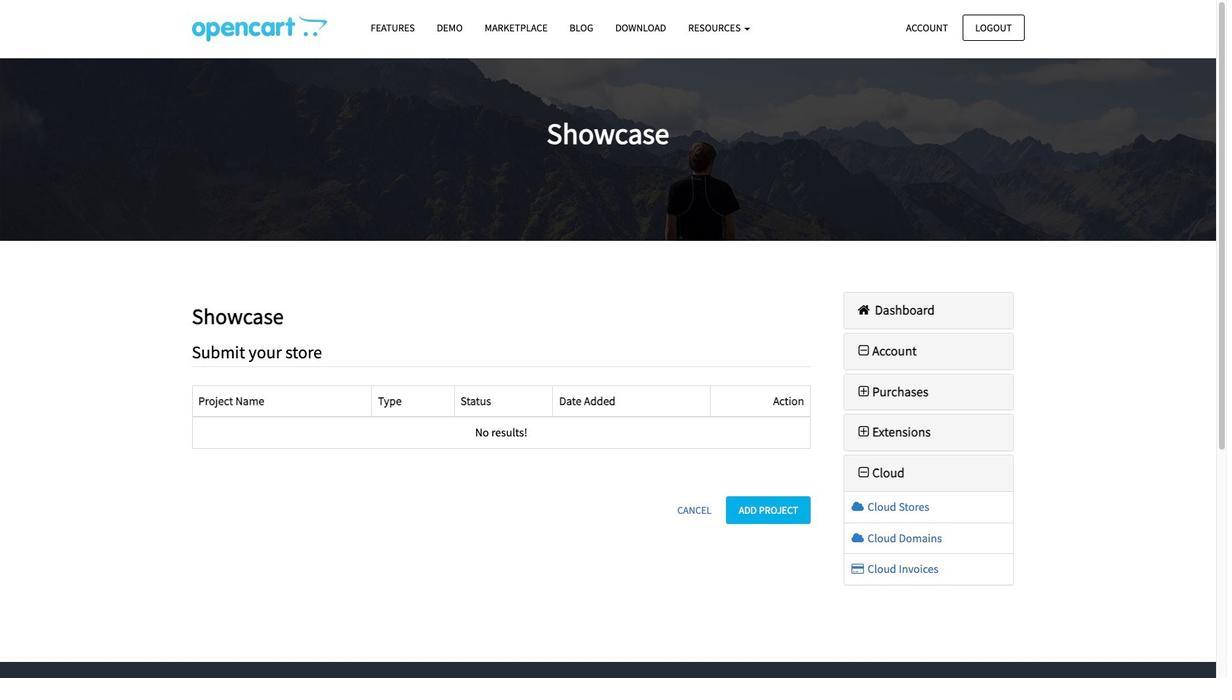 Task type: locate. For each thing, give the bounding box(es) containing it.
plus square o image down minus square o image
[[856, 386, 873, 399]]

2 plus square o image from the top
[[856, 426, 873, 439]]

1 vertical spatial plus square o image
[[856, 426, 873, 439]]

0 vertical spatial plus square o image
[[856, 386, 873, 399]]

2 cloud image from the top
[[851, 532, 866, 544]]

0 vertical spatial cloud image
[[851, 501, 866, 513]]

fw image
[[856, 467, 873, 480]]

cloud image
[[851, 501, 866, 513], [851, 532, 866, 544]]

1 vertical spatial cloud image
[[851, 532, 866, 544]]

cloud image up credit card 'icon'
[[851, 532, 866, 544]]

plus square o image
[[856, 386, 873, 399], [856, 426, 873, 439]]

1 plus square o image from the top
[[856, 386, 873, 399]]

cloud image down fw image
[[851, 501, 866, 513]]

plus square o image up fw image
[[856, 426, 873, 439]]



Task type: vqa. For each thing, say whether or not it's contained in the screenshot.
OpenCart - Showcase Image on the top left
yes



Task type: describe. For each thing, give the bounding box(es) containing it.
minus square o image
[[856, 345, 873, 358]]

home image
[[856, 304, 873, 317]]

credit card image
[[851, 564, 866, 575]]

1 cloud image from the top
[[851, 501, 866, 513]]

opencart - showcase image
[[192, 15, 327, 42]]



